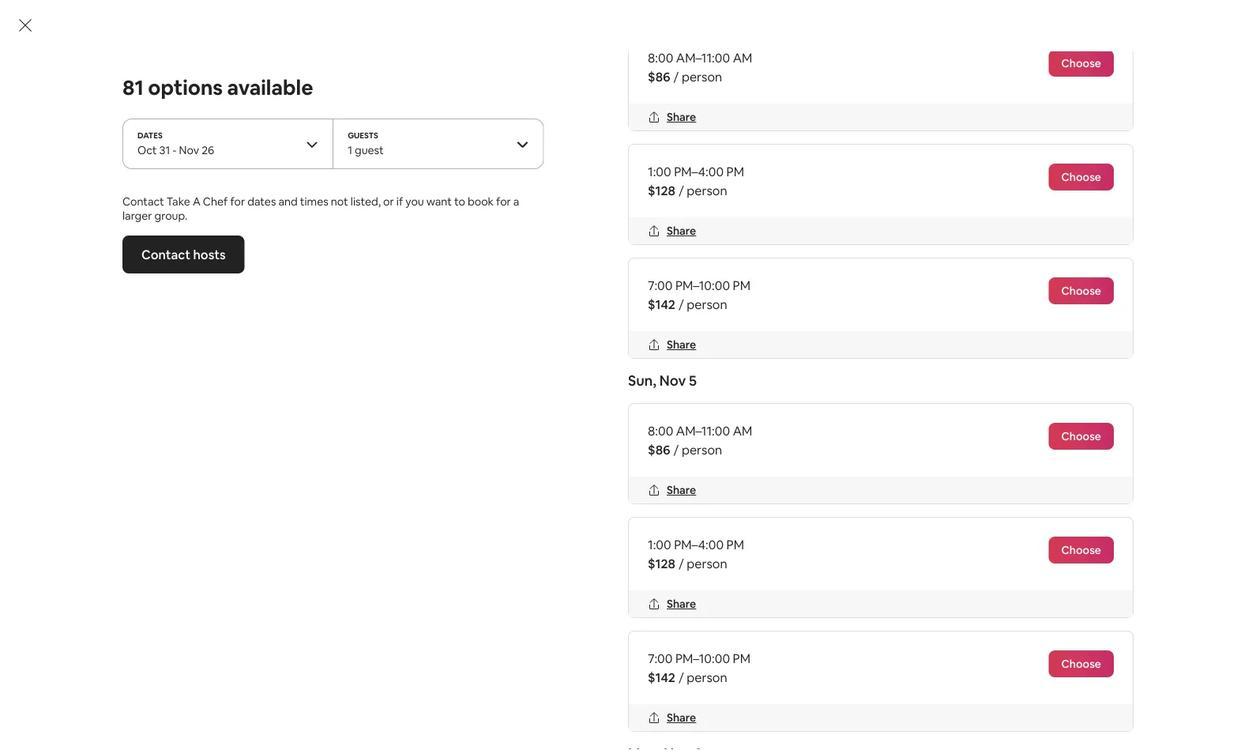 Task type: vqa. For each thing, say whether or not it's contained in the screenshot.
Inc.
no



Task type: describe. For each thing, give the bounding box(es) containing it.
2 vertical spatial available
[[201, 268, 251, 285]]

chef inside contact take a chef for dates and times not listed, or if you want to book for a larger group.
[[203, 194, 228, 209]]

contact hosts link
[[123, 236, 245, 273]]

2 list item from the left
[[628, 0, 1002, 100]]

2 pm–4:00 from the top
[[674, 536, 724, 552]]

personable
[[465, 147, 531, 164]]

share for 5th share button from the bottom of the page
[[667, 224, 696, 238]]

and inside contact take a chef for dates and times not listed, or if you want to book for a larger group.
[[279, 194, 298, 209]]

available for from
[[296, 241, 367, 263]]

listed,
[[351, 194, 381, 209]]

share for first share button from the bottom of the page
[[667, 711, 696, 725]]

/ for 5th share button from the bottom of the page
[[679, 182, 684, 198]]

dates inside contact take a chef for dates and times not listed, or if you want to book for a larger group.
[[248, 194, 276, 209]]

2 wed, from the left
[[924, 323, 955, 339]]

1 share button from the top
[[642, 104, 703, 130]]

for inside choose from available dates 81 available for oct 31 – nov 26
[[254, 268, 271, 285]]

7
[[711, 670, 718, 686]]

the down time
[[929, 689, 949, 705]]

oct inside choose from available dates 81 available for oct 31 – nov 26
[[274, 268, 296, 285]]

hosts
[[193, 246, 226, 262]]

7:00 inside tue, oct 31 7:00 pm–10:00 pm
[[565, 342, 586, 356]]

time. inside cancel up to 7 days before the experience start time for a full refund, or within 24 hours of booking as long as the booking is made more than 48 hours before the start time.
[[635, 727, 664, 743]]

3 share button from the top
[[642, 331, 703, 358]]

$128 for 5th share button from the top of the page
[[648, 555, 676, 571]]

31 for tue,
[[618, 323, 630, 339]]

1 horizontal spatial 1
[[804, 323, 809, 339]]

cancel
[[635, 670, 675, 686]]

contact for contact take a chef for dates and times not listed, or if you want to book for a larger group.
[[123, 194, 164, 209]]

choose from available dates 81 available for oct 31 – nov 26
[[186, 241, 417, 285]]

pm–10:00 inside tue, oct 31 7:00 pm–10:00 pm
[[589, 342, 637, 356]]

2 $86 from the top
[[648, 441, 671, 458]]

$128 for 5th share button from the bottom of the page
[[648, 182, 676, 198]]

if
[[397, 194, 403, 209]]

julie
[[227, 100, 254, 116]]

pm inside tue, oct 31 7:00 pm–10:00 pm
[[639, 342, 655, 356]]

june 2023
[[227, 119, 279, 133]]

0 vertical spatial start
[[882, 670, 910, 686]]

0 vertical spatial 7:00
[[648, 277, 673, 293]]

0 horizontal spatial booking
[[635, 708, 682, 724]]

or inside cancel up to 7 days before the experience start time for a full refund, or within 24 hours of booking as long as the booking is made more than 48 hours before the start time.
[[699, 689, 712, 705]]

1 wed, from the left
[[744, 323, 775, 339]]

he
[[325, 147, 341, 164]]

options
[[148, 74, 223, 101]]

group.
[[155, 209, 188, 223]]

dates
[[138, 130, 163, 140]]

guests
[[348, 130, 378, 140]]

whole
[[432, 166, 467, 183]]

we
[[275, 166, 294, 183]]

same
[[208, 166, 239, 183]]

6 share button from the top
[[642, 704, 703, 731]]

tue, oct 31 7:00 pm–10:00 pm
[[565, 323, 655, 356]]

but
[[442, 147, 463, 164]]

26 inside dates oct 31 - nov 26
[[202, 143, 214, 157]]

pm for 5th share button from the bottom of the page
[[727, 163, 745, 179]]

contact take a chef for dates and times not listed, or if you want to book for a larger group.
[[123, 194, 520, 223]]

you
[[406, 194, 424, 209]]

pm–10:00 for first share button from the bottom of the page
[[676, 650, 730, 666]]

1 horizontal spatial before
[[848, 708, 887, 724]]

1 horizontal spatial booking
[[820, 689, 868, 705]]

days
[[720, 670, 747, 686]]

1 as from the left
[[870, 689, 883, 705]]

a
[[193, 194, 201, 209]]

for down same
[[230, 194, 245, 209]]

2023
[[254, 119, 279, 133]]

pm for 5th share button from the top of the page
[[727, 536, 745, 552]]

time. inside chef damon was great! he was professional but personable at the same time. we loved our meal and the whole experience!
[[242, 166, 272, 183]]

person for 5th share button from the bottom of the page
[[687, 182, 728, 198]]

0 horizontal spatial hours
[[770, 689, 802, 705]]

$142 for 4th share button from the bottom
[[648, 296, 676, 312]]

share for first share button from the top
[[667, 110, 696, 124]]

/ for 4th share button from the bottom
[[679, 296, 684, 312]]

damon
[[217, 147, 259, 164]]

larger
[[123, 209, 152, 223]]

list containing julie
[[179, 0, 1077, 216]]

2 vertical spatial 7:00
[[648, 650, 673, 666]]

guest
[[355, 143, 384, 157]]

2 was from the left
[[344, 147, 366, 164]]

share for fourth share button from the top of the page
[[667, 483, 696, 497]]

1 list item from the left
[[179, 0, 554, 100]]

choose
[[186, 241, 249, 263]]

nov inside dates oct 31 - nov 26
[[179, 143, 199, 157]]

contact hosts
[[141, 246, 226, 262]]

5
[[689, 371, 697, 390]]

chef damon was great! he was professional but personable at the same time. we loved our meal and the whole experience!
[[186, 147, 545, 183]]

dates oct 31 - nov 26
[[138, 130, 214, 157]]

am for first share button from the top
[[733, 49, 753, 66]]

1 vertical spatial start
[[913, 708, 940, 724]]

contact for contact hosts
[[141, 246, 190, 262]]

cancel up to 7 days before the experience start time for a full refund, or within 24 hours of booking as long as the booking is made more than 48 hours before the start time.
[[635, 670, 969, 743]]

the down long
[[890, 708, 910, 724]]

book
[[468, 194, 494, 209]]

loved
[[297, 166, 328, 183]]

is
[[685, 708, 694, 724]]

/ for fourth share button from the top of the page
[[674, 441, 679, 458]]

great!
[[288, 147, 322, 164]]

our
[[331, 166, 351, 183]]

48
[[795, 708, 810, 724]]

and inside chef damon was great! he was professional but personable at the same time. we loved our meal and the whole experience!
[[384, 166, 406, 183]]



Task type: locate. For each thing, give the bounding box(es) containing it.
person for 5th share button from the top of the page
[[687, 555, 728, 571]]

nov
[[179, 143, 199, 157], [323, 268, 346, 285], [778, 323, 801, 339], [957, 323, 981, 339], [660, 371, 686, 390]]

0 vertical spatial booking
[[820, 689, 868, 705]]

0 horizontal spatial 81
[[123, 74, 144, 101]]

wed,
[[744, 323, 775, 339], [924, 323, 955, 339]]

/ person
[[595, 384, 644, 400]]

0 vertical spatial dates
[[248, 194, 276, 209]]

/ for first share button from the top
[[674, 68, 679, 85]]

times
[[300, 194, 329, 209]]

0 vertical spatial a
[[514, 194, 520, 209]]

and down professional
[[384, 166, 406, 183]]

oct down from
[[274, 268, 296, 285]]

7:00 pm–10:00 pm $142 / person
[[648, 277, 751, 312], [648, 650, 751, 685]]

person for first share button from the bottom of the page
[[687, 669, 728, 685]]

1 horizontal spatial and
[[384, 166, 406, 183]]

person for 4th share button from the bottom
[[687, 296, 728, 312]]

1 vertical spatial 31
[[299, 268, 311, 285]]

1 vertical spatial before
[[848, 708, 887, 724]]

as down time
[[914, 689, 927, 705]]

0 vertical spatial available
[[227, 74, 313, 101]]

0 vertical spatial 1:00
[[648, 163, 672, 179]]

0 vertical spatial 1:00 pm–4:00 pm $128 / person
[[648, 163, 745, 198]]

1 vertical spatial am–11:00
[[676, 422, 730, 439]]

0 horizontal spatial wed,
[[744, 323, 775, 339]]

2 vertical spatial 31
[[618, 323, 630, 339]]

1 vertical spatial 81
[[186, 268, 198, 285]]

8:00 am–11:00 am $86 / person
[[648, 49, 753, 85], [648, 422, 753, 458]]

0 vertical spatial $128
[[648, 182, 676, 198]]

1 horizontal spatial wed,
[[924, 323, 955, 339]]

booking down experience
[[820, 689, 868, 705]]

2 7:00 pm–10:00 pm $142 / person from the top
[[648, 650, 751, 685]]

3 share from the top
[[667, 338, 696, 352]]

1 horizontal spatial list item
[[628, 0, 1002, 100]]

81 inside choose from available dates 81 available for oct 31 – nov 26
[[186, 268, 198, 285]]

june
[[227, 119, 252, 133]]

0 vertical spatial hours
[[770, 689, 802, 705]]

person
[[682, 68, 723, 85], [687, 182, 728, 198], [687, 296, 728, 312], [604, 384, 644, 400], [682, 441, 723, 458], [687, 555, 728, 571], [687, 669, 728, 685]]

1 vertical spatial 8:00 am–11:00 am $86 / person
[[648, 422, 753, 458]]

1 vertical spatial booking
[[635, 708, 682, 724]]

0 vertical spatial $86
[[648, 68, 671, 85]]

1 $128 from the top
[[648, 182, 676, 198]]

0 horizontal spatial 1
[[348, 143, 352, 157]]

1 horizontal spatial 81
[[186, 268, 198, 285]]

or inside contact take a chef for dates and times not listed, or if you want to book for a larger group.
[[383, 194, 394, 209]]

guests 1 guest
[[348, 130, 384, 157]]

was
[[262, 147, 285, 164], [344, 147, 366, 164]]

1 horizontal spatial or
[[699, 689, 712, 705]]

professional
[[369, 147, 440, 164]]

dates
[[248, 194, 276, 209], [371, 241, 417, 263]]

0 vertical spatial and
[[384, 166, 406, 183]]

2 $128 from the top
[[648, 555, 676, 571]]

contact left take
[[123, 194, 164, 209]]

1 vertical spatial $86
[[648, 441, 671, 458]]

pm–10:00 for 4th share button from the bottom
[[676, 277, 730, 293]]

1 horizontal spatial 26
[[349, 268, 363, 285]]

0 horizontal spatial wed, nov 1
[[744, 323, 809, 339]]

full
[[635, 689, 652, 705]]

0 horizontal spatial a
[[514, 194, 520, 209]]

and left times
[[279, 194, 298, 209]]

31 inside choose from available dates 81 available for oct 31 – nov 26
[[299, 268, 311, 285]]

$142 for first share button from the bottom of the page
[[648, 669, 676, 685]]

0 vertical spatial 81
[[123, 74, 144, 101]]

2 horizontal spatial 1
[[984, 323, 989, 339]]

1 horizontal spatial as
[[914, 689, 927, 705]]

policy
[[712, 640, 748, 656]]

person for fourth share button from the top of the page
[[682, 441, 723, 458]]

–
[[314, 268, 320, 285]]

0 vertical spatial contact
[[123, 194, 164, 209]]

was up we on the top left of page
[[262, 147, 285, 164]]

to left 7
[[695, 670, 708, 686]]

to
[[454, 194, 465, 209], [695, 670, 708, 686]]

long
[[886, 689, 911, 705]]

0 horizontal spatial start
[[882, 670, 910, 686]]

refund,
[[655, 689, 697, 705]]

26 up same
[[202, 143, 214, 157]]

time. down damon
[[242, 166, 272, 183]]

the up the "of"
[[792, 670, 812, 686]]

2 am from the top
[[733, 422, 753, 439]]

81 options available
[[123, 74, 313, 101]]

0 horizontal spatial as
[[870, 689, 883, 705]]

the down professional
[[409, 166, 429, 183]]

8:00 for first share button from the top
[[648, 49, 674, 66]]

nov inside choose from available dates 81 available for oct 31 – nov 26
[[323, 268, 346, 285]]

start down time
[[913, 708, 940, 724]]

1 vertical spatial 7:00
[[565, 342, 586, 356]]

1 vertical spatial time.
[[635, 727, 664, 743]]

0 vertical spatial or
[[383, 194, 394, 209]]

31 inside dates oct 31 - nov 26
[[159, 143, 170, 157]]

a inside cancel up to 7 days before the experience start time for a full refund, or within 24 hours of booking as long as the booking is made more than 48 hours before the start time.
[[962, 670, 969, 686]]

24
[[753, 689, 767, 705]]

0 horizontal spatial and
[[279, 194, 298, 209]]

within
[[715, 689, 750, 705]]

julie image
[[186, 101, 217, 133], [186, 101, 217, 133]]

1 8:00 am–11:00 am $86 / person from the top
[[648, 49, 753, 85]]

2 horizontal spatial oct
[[592, 323, 615, 339]]

2 8:00 from the top
[[648, 422, 674, 439]]

1 horizontal spatial start
[[913, 708, 940, 724]]

2 8:00 am–11:00 am $86 / person from the top
[[648, 422, 753, 458]]

1 pm–4:00 from the top
[[674, 163, 724, 179]]

1 7:00 pm–10:00 pm $142 / person from the top
[[648, 277, 751, 312]]

1 vertical spatial available
[[296, 241, 367, 263]]

for right time
[[942, 670, 959, 686]]

1 vertical spatial $142
[[648, 669, 676, 685]]

/
[[674, 68, 679, 85], [679, 182, 684, 198], [679, 296, 684, 312], [595, 384, 601, 400], [674, 441, 679, 458], [679, 555, 684, 571], [679, 669, 684, 685]]

5 share button from the top
[[642, 590, 703, 617]]

0 horizontal spatial dates
[[248, 194, 276, 209]]

up
[[678, 670, 693, 686]]

share for 4th share button from the bottom
[[667, 338, 696, 352]]

$142
[[648, 296, 676, 312], [648, 669, 676, 685]]

am–11:00
[[676, 49, 730, 66], [676, 422, 730, 439]]

1 horizontal spatial hours
[[813, 708, 845, 724]]

a inside contact take a chef for dates and times not listed, or if you want to book for a larger group.
[[514, 194, 520, 209]]

tue,
[[565, 323, 590, 339]]

available up '–'
[[296, 241, 367, 263]]

0 vertical spatial pm–10:00
[[676, 277, 730, 293]]

0 vertical spatial oct
[[138, 143, 157, 157]]

7:00 down tue,
[[565, 342, 586, 356]]

sun, nov 5
[[628, 371, 697, 390]]

available up 2023
[[227, 74, 313, 101]]

1 vertical spatial pm–4:00
[[674, 536, 724, 552]]

share button
[[642, 104, 703, 130], [642, 217, 703, 244], [642, 331, 703, 358], [642, 477, 703, 503], [642, 590, 703, 617], [642, 704, 703, 731]]

1 1:00 from the top
[[648, 163, 672, 179]]

more
[[733, 708, 763, 724]]

start
[[882, 670, 910, 686], [913, 708, 940, 724]]

0 vertical spatial 8:00 am–11:00 am $86 / person
[[648, 49, 753, 85]]

0 vertical spatial before
[[750, 670, 789, 686]]

and
[[384, 166, 406, 183], [279, 194, 298, 209]]

to inside contact take a chef for dates and times not listed, or if you want to book for a larger group.
[[454, 194, 465, 209]]

1 horizontal spatial wed, nov 1
[[924, 323, 989, 339]]

1 vertical spatial 26
[[349, 268, 363, 285]]

1 $86 from the top
[[648, 68, 671, 85]]

oct inside dates oct 31 - nov 26
[[138, 143, 157, 157]]

pm for first share button from the bottom of the page
[[733, 650, 751, 666]]

before
[[750, 670, 789, 686], [848, 708, 887, 724]]

cancellation
[[635, 640, 709, 656]]

before down long
[[848, 708, 887, 724]]

1 horizontal spatial 31
[[299, 268, 311, 285]]

wed, nov 1
[[744, 323, 809, 339], [924, 323, 989, 339]]

hours up than
[[770, 689, 802, 705]]

chef right -
[[186, 147, 214, 164]]

7:00 pm–10:00 pm $142 / person for first share button from the bottom of the page
[[648, 650, 751, 685]]

1 am–11:00 from the top
[[676, 49, 730, 66]]

7:00 up tue, oct 31 7:00 pm–10:00 pm
[[648, 277, 673, 293]]

1 1:00 pm–4:00 pm $128 / person from the top
[[648, 163, 745, 198]]

am for fourth share button from the top of the page
[[733, 422, 753, 439]]

2 wed, nov 1 from the left
[[924, 323, 989, 339]]

0 vertical spatial $142
[[648, 296, 676, 312]]

or
[[383, 194, 394, 209], [699, 689, 712, 705]]

1 horizontal spatial oct
[[274, 268, 296, 285]]

0 vertical spatial 8:00
[[648, 49, 674, 66]]

oct for dates
[[138, 143, 157, 157]]

1 horizontal spatial to
[[695, 670, 708, 686]]

81
[[123, 74, 144, 101], [186, 268, 198, 285]]

7:00
[[648, 277, 673, 293], [565, 342, 586, 356], [648, 650, 673, 666]]

31 left -
[[159, 143, 170, 157]]

4 share from the top
[[667, 483, 696, 497]]

1 vertical spatial 1:00
[[648, 536, 672, 552]]

1 wed, nov 1 from the left
[[744, 323, 809, 339]]

am–11:00 for fourth share button from the top of the page
[[676, 422, 730, 439]]

want
[[427, 194, 452, 209]]

2 share button from the top
[[642, 217, 703, 244]]

0 horizontal spatial oct
[[138, 143, 157, 157]]

pm for 4th share button from the bottom
[[733, 277, 751, 293]]

81 down "contact hosts"
[[186, 268, 198, 285]]

time
[[913, 670, 939, 686]]

for
[[230, 194, 245, 209], [496, 194, 511, 209], [254, 268, 271, 285], [942, 670, 959, 686]]

/ for first share button from the bottom of the page
[[679, 669, 684, 685]]

26 right '–'
[[349, 268, 363, 285]]

0 vertical spatial 7:00 pm–10:00 pm $142 / person
[[648, 277, 751, 312]]

2 vertical spatial oct
[[592, 323, 615, 339]]

1 vertical spatial pm–10:00
[[589, 342, 637, 356]]

0 vertical spatial chef
[[186, 147, 214, 164]]

sun,
[[628, 371, 657, 390]]

1 was from the left
[[262, 147, 285, 164]]

2 1:00 from the top
[[648, 536, 672, 552]]

hours
[[770, 689, 802, 705], [813, 708, 845, 724]]

hours down the "of"
[[813, 708, 845, 724]]

for down from
[[254, 268, 271, 285]]

2 share from the top
[[667, 224, 696, 238]]

1 vertical spatial 1:00 pm–4:00 pm $128 / person
[[648, 536, 745, 571]]

1 8:00 from the top
[[648, 49, 674, 66]]

1 inside guests 1 guest
[[348, 143, 352, 157]]

than
[[766, 708, 793, 724]]

1 vertical spatial hours
[[813, 708, 845, 724]]

1 am from the top
[[733, 49, 753, 66]]

at
[[533, 147, 545, 164]]

share for 5th share button from the top of the page
[[667, 597, 696, 611]]

booking down full
[[635, 708, 682, 724]]

oct down dates
[[138, 143, 157, 157]]

oct for tue,
[[592, 323, 615, 339]]

to right want
[[454, 194, 465, 209]]

0 horizontal spatial time.
[[242, 166, 272, 183]]

cancellation policy
[[635, 640, 748, 656]]

from
[[252, 241, 292, 263]]

oct right tue,
[[592, 323, 615, 339]]

for right book
[[496, 194, 511, 209]]

the
[[186, 166, 205, 183], [409, 166, 429, 183], [792, 670, 812, 686], [929, 689, 949, 705], [890, 708, 910, 724]]

0 vertical spatial time.
[[242, 166, 272, 183]]

1 vertical spatial 7:00 pm–10:00 pm $142 / person
[[648, 650, 751, 685]]

1 vertical spatial a
[[962, 670, 969, 686]]

5 share from the top
[[667, 597, 696, 611]]

the up a
[[186, 166, 205, 183]]

0 horizontal spatial 26
[[202, 143, 214, 157]]

a down the experience!
[[514, 194, 520, 209]]

1 vertical spatial chef
[[203, 194, 228, 209]]

or left if
[[383, 194, 394, 209]]

as left long
[[870, 689, 883, 705]]

a right time
[[962, 670, 969, 686]]

pm–10:00
[[676, 277, 730, 293], [589, 342, 637, 356], [676, 650, 730, 666]]

1 vertical spatial or
[[699, 689, 712, 705]]

a
[[514, 194, 520, 209], [962, 670, 969, 686]]

booking
[[820, 689, 868, 705], [635, 708, 682, 724]]

time. down full
[[635, 727, 664, 743]]

0 vertical spatial am
[[733, 49, 753, 66]]

2 vertical spatial pm–10:00
[[676, 650, 730, 666]]

4 share button from the top
[[642, 477, 703, 503]]

7:00 pm–10:00 pm $142 / person for 4th share button from the bottom
[[648, 277, 751, 312]]

was down guests
[[344, 147, 366, 164]]

6 share from the top
[[667, 711, 696, 725]]

26
[[202, 143, 214, 157], [349, 268, 363, 285]]

0 horizontal spatial was
[[262, 147, 285, 164]]

2 1:00 pm–4:00 pm $128 / person from the top
[[648, 536, 745, 571]]

am–11:00 for first share button from the top
[[676, 49, 730, 66]]

start up long
[[882, 670, 910, 686]]

contact inside contact take a chef for dates and times not listed, or if you want to book for a larger group.
[[123, 194, 164, 209]]

chef
[[186, 147, 214, 164], [203, 194, 228, 209]]

not
[[331, 194, 348, 209]]

meal
[[353, 166, 382, 183]]

made
[[696, 708, 730, 724]]

$128
[[648, 182, 676, 198], [648, 555, 676, 571]]

before up 24
[[750, 670, 789, 686]]

am
[[733, 49, 753, 66], [733, 422, 753, 439]]

0 horizontal spatial or
[[383, 194, 394, 209]]

31 for dates
[[159, 143, 170, 157]]

1 vertical spatial 8:00
[[648, 422, 674, 439]]

oct
[[138, 143, 157, 157], [274, 268, 296, 285], [592, 323, 615, 339]]

pm–4:00
[[674, 163, 724, 179], [674, 536, 724, 552]]

8:00 for fourth share button from the top of the page
[[648, 422, 674, 439]]

or up made
[[699, 689, 712, 705]]

1 vertical spatial oct
[[274, 268, 296, 285]]

31 right tue,
[[618, 323, 630, 339]]

-
[[173, 143, 177, 157]]

list item
[[179, 0, 554, 100], [628, 0, 1002, 100]]

dates down we on the top left of page
[[248, 194, 276, 209]]

7:00 up "cancel"
[[648, 650, 673, 666]]

1 vertical spatial dates
[[371, 241, 417, 263]]

take
[[167, 194, 190, 209]]

2 am–11:00 from the top
[[676, 422, 730, 439]]

as
[[870, 689, 883, 705], [914, 689, 927, 705]]

for inside cancel up to 7 days before the experience start time for a full refund, or within 24 hours of booking as long as the booking is made more than 48 hours before the start time.
[[942, 670, 959, 686]]

0 vertical spatial to
[[454, 194, 465, 209]]

1 vertical spatial am
[[733, 422, 753, 439]]

2 as from the left
[[914, 689, 927, 705]]

available for options
[[227, 74, 313, 101]]

oct inside tue, oct 31 7:00 pm–10:00 pm
[[592, 323, 615, 339]]

0 horizontal spatial list item
[[179, 0, 554, 100]]

1 vertical spatial $128
[[648, 555, 676, 571]]

$142 left up
[[648, 669, 676, 685]]

1 horizontal spatial a
[[962, 670, 969, 686]]

1 $142 from the top
[[648, 296, 676, 312]]

2 $142 from the top
[[648, 669, 676, 685]]

/ for 5th share button from the top of the page
[[679, 555, 684, 571]]

31 left '–'
[[299, 268, 311, 285]]

1 horizontal spatial time.
[[635, 727, 664, 743]]

31 inside tue, oct 31 7:00 pm–10:00 pm
[[618, 323, 630, 339]]

1 vertical spatial and
[[279, 194, 298, 209]]

share
[[667, 110, 696, 124], [667, 224, 696, 238], [667, 338, 696, 352], [667, 483, 696, 497], [667, 597, 696, 611], [667, 711, 696, 725]]

1 share from the top
[[667, 110, 696, 124]]

time.
[[242, 166, 272, 183], [635, 727, 664, 743]]

$142 up tue, oct 31 7:00 pm–10:00 pm
[[648, 296, 676, 312]]

2 horizontal spatial 31
[[618, 323, 630, 339]]

contact down group.
[[141, 246, 190, 262]]

to inside cancel up to 7 days before the experience start time for a full refund, or within 24 hours of booking as long as the booking is made more than 48 hours before the start time.
[[695, 670, 708, 686]]

26 inside choose from available dates 81 available for oct 31 – nov 26
[[349, 268, 363, 285]]

chef right a
[[203, 194, 228, 209]]

0 horizontal spatial before
[[750, 670, 789, 686]]

person for first share button from the top
[[682, 68, 723, 85]]

$86
[[648, 68, 671, 85], [648, 441, 671, 458]]

experience!
[[469, 166, 537, 183]]

available
[[227, 74, 313, 101], [296, 241, 367, 263], [201, 268, 251, 285]]

list
[[179, 0, 1077, 216]]

available down "choose"
[[201, 268, 251, 285]]

experience
[[814, 670, 879, 686]]

1 vertical spatial to
[[695, 670, 708, 686]]

of
[[805, 689, 817, 705]]

81 up dates
[[123, 74, 144, 101]]

0 vertical spatial am–11:00
[[676, 49, 730, 66]]

dates inside choose from available dates 81 available for oct 31 – nov 26
[[371, 241, 417, 263]]

dates down if
[[371, 241, 417, 263]]

chef inside chef damon was great! he was professional but personable at the same time. we loved our meal and the whole experience!
[[186, 147, 214, 164]]

8:00
[[648, 49, 674, 66], [648, 422, 674, 439]]



